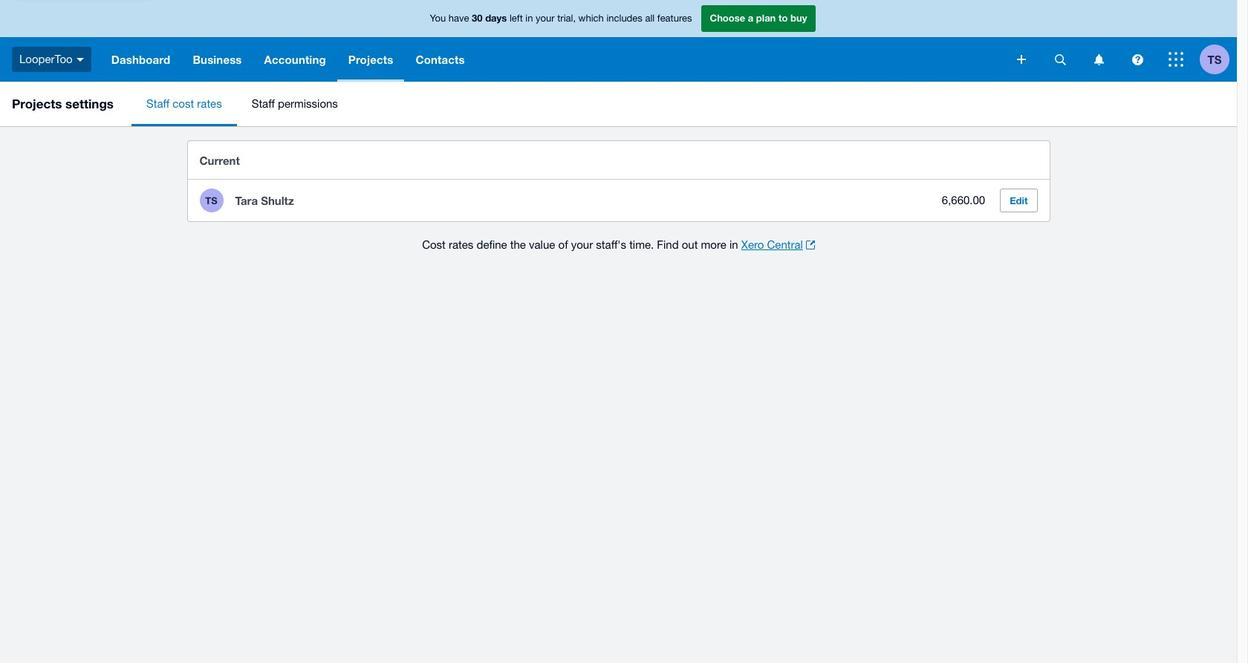 Task type: locate. For each thing, give the bounding box(es) containing it.
svg image inside loopertoo popup button
[[76, 58, 84, 61]]

0 vertical spatial projects
[[348, 53, 393, 66]]

banner containing ts
[[0, 0, 1237, 82]]

projects down loopertoo
[[12, 96, 62, 111]]

your left trial,
[[536, 13, 555, 24]]

accounting
[[264, 53, 326, 66]]

edit
[[1010, 195, 1028, 207]]

1 horizontal spatial ts
[[1208, 52, 1222, 66]]

which
[[578, 13, 604, 24]]

more
[[701, 238, 726, 251]]

1 staff from the left
[[146, 97, 169, 110]]

projects
[[348, 53, 393, 66], [12, 96, 62, 111]]

rates
[[197, 97, 222, 110], [449, 238, 474, 251]]

accounting button
[[253, 37, 337, 82]]

0 vertical spatial your
[[536, 13, 555, 24]]

contacts button
[[405, 37, 476, 82]]

projects settings
[[12, 96, 114, 111]]

left
[[510, 13, 523, 24]]

0 horizontal spatial your
[[536, 13, 555, 24]]

2 staff from the left
[[252, 97, 275, 110]]

0 horizontal spatial projects
[[12, 96, 62, 111]]

staff left cost
[[146, 97, 169, 110]]

cost
[[422, 238, 446, 251]]

1 vertical spatial ts
[[205, 195, 217, 207]]

1 vertical spatial your
[[571, 238, 593, 251]]

tara
[[235, 194, 258, 207]]

plan
[[756, 12, 776, 24]]

in inside you have 30 days left in your trial, which includes all features
[[526, 13, 533, 24]]

your for staff's
[[571, 238, 593, 251]]

shultz
[[261, 194, 294, 207]]

xero central link
[[741, 236, 815, 254]]

time.
[[629, 238, 654, 251]]

define
[[477, 238, 507, 251]]

staff
[[146, 97, 169, 110], [252, 97, 275, 110]]

0 vertical spatial ts
[[1208, 52, 1222, 66]]

settings
[[65, 96, 114, 111]]

1 vertical spatial rates
[[449, 238, 474, 251]]

a
[[748, 12, 754, 24]]

0 horizontal spatial rates
[[197, 97, 222, 110]]

banner
[[0, 0, 1237, 82]]

projects inside dropdown button
[[348, 53, 393, 66]]

ts
[[1208, 52, 1222, 66], [205, 195, 217, 207]]

1 horizontal spatial projects
[[348, 53, 393, 66]]

your
[[536, 13, 555, 24], [571, 238, 593, 251]]

features
[[657, 13, 692, 24]]

includes
[[607, 13, 643, 24]]

0 vertical spatial in
[[526, 13, 533, 24]]

your right of
[[571, 238, 593, 251]]

staff for staff permissions
[[252, 97, 275, 110]]

svg image
[[1055, 54, 1066, 65], [1094, 54, 1104, 65], [1017, 55, 1026, 64], [76, 58, 84, 61]]

staff left permissions
[[252, 97, 275, 110]]

1 horizontal spatial in
[[730, 238, 738, 251]]

projects left contacts
[[348, 53, 393, 66]]

0 horizontal spatial in
[[526, 13, 533, 24]]

in right left
[[526, 13, 533, 24]]

loopertoo button
[[0, 37, 100, 82]]

have
[[449, 13, 469, 24]]

1 horizontal spatial rates
[[449, 238, 474, 251]]

of
[[558, 238, 568, 251]]

staff cost rates link
[[131, 82, 237, 126]]

svg image
[[1169, 52, 1184, 67], [1132, 54, 1143, 65]]

0 horizontal spatial staff
[[146, 97, 169, 110]]

0 vertical spatial rates
[[197, 97, 222, 110]]

current
[[199, 153, 240, 167]]

in
[[526, 13, 533, 24], [730, 238, 738, 251]]

business button
[[182, 37, 253, 82]]

your inside you have 30 days left in your trial, which includes all features
[[536, 13, 555, 24]]

1 horizontal spatial svg image
[[1169, 52, 1184, 67]]

dashboard link
[[100, 37, 182, 82]]

1 horizontal spatial your
[[571, 238, 593, 251]]

staff for staff cost rates
[[146, 97, 169, 110]]

all
[[645, 13, 655, 24]]

1 horizontal spatial staff
[[252, 97, 275, 110]]

1 vertical spatial in
[[730, 238, 738, 251]]

in left xero
[[730, 238, 738, 251]]

1 vertical spatial projects
[[12, 96, 62, 111]]

30
[[472, 12, 483, 24]]



Task type: vqa. For each thing, say whether or not it's contained in the screenshot.
"Delivery Address"
no



Task type: describe. For each thing, give the bounding box(es) containing it.
business
[[193, 53, 242, 66]]

trial,
[[557, 13, 576, 24]]

value
[[529, 238, 555, 251]]

cost
[[173, 97, 194, 110]]

0 horizontal spatial svg image
[[1132, 54, 1143, 65]]

cost rates define the value of your staff's time. find out more in xero central
[[422, 238, 803, 251]]

to
[[779, 12, 788, 24]]

contacts
[[416, 53, 465, 66]]

dashboard
[[111, 53, 170, 66]]

staff cost rates
[[146, 97, 222, 110]]

staff permissions link
[[237, 82, 353, 126]]

find
[[657, 238, 679, 251]]

projects for projects settings
[[12, 96, 62, 111]]

0 horizontal spatial ts
[[205, 195, 217, 207]]

edit button
[[1000, 189, 1038, 212]]

loopertoo
[[19, 53, 73, 65]]

tara shultz
[[235, 194, 294, 207]]

central
[[767, 238, 803, 251]]

staff permissions
[[252, 97, 338, 110]]

staff's
[[596, 238, 626, 251]]

your for trial,
[[536, 13, 555, 24]]

projects button
[[337, 37, 405, 82]]

buy
[[791, 12, 807, 24]]

you have 30 days left in your trial, which includes all features
[[430, 12, 692, 24]]

choose a plan to buy
[[710, 12, 807, 24]]

out
[[682, 238, 698, 251]]

days
[[485, 12, 507, 24]]

6,660.00
[[942, 194, 985, 207]]

xero
[[741, 238, 764, 251]]

you
[[430, 13, 446, 24]]

choose
[[710, 12, 745, 24]]

the
[[510, 238, 526, 251]]

ts button
[[1200, 37, 1237, 82]]

ts inside popup button
[[1208, 52, 1222, 66]]

projects for projects
[[348, 53, 393, 66]]

permissions
[[278, 97, 338, 110]]



